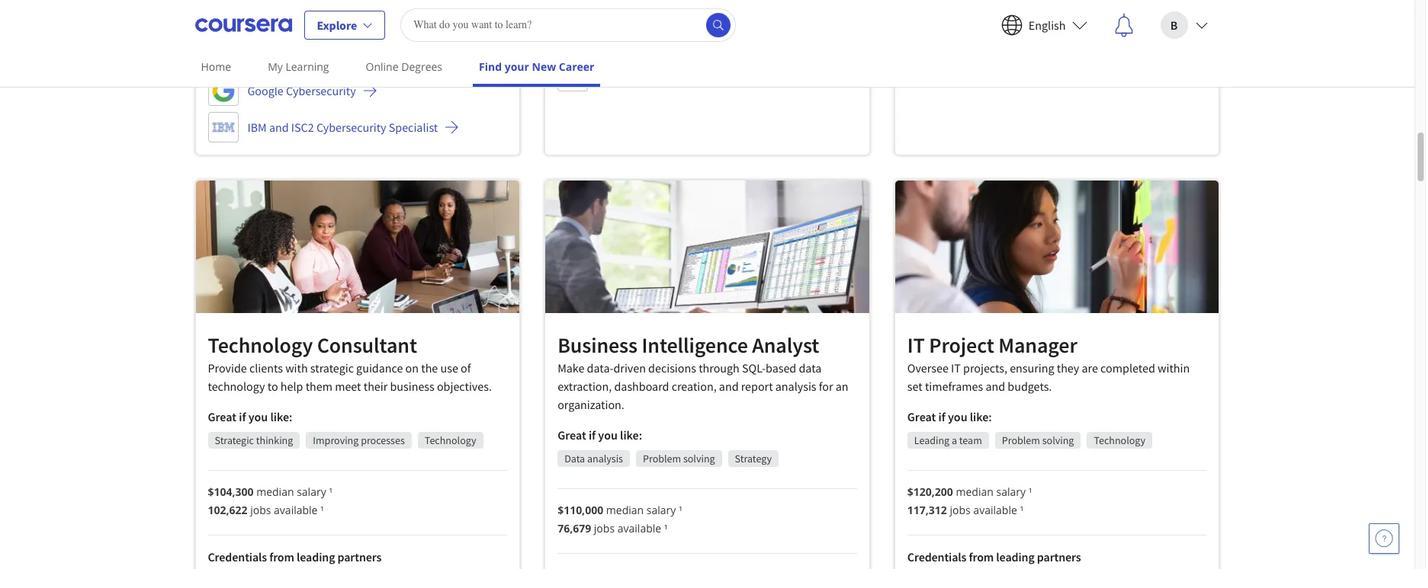 Task type: describe. For each thing, give the bounding box(es) containing it.
completed
[[1101, 361, 1156, 376]]

home
[[201, 60, 231, 74]]

cybersecurity for google
[[286, 83, 356, 98]]

business
[[390, 379, 435, 394]]

my learning
[[268, 60, 329, 74]]

based
[[766, 361, 797, 376]]

meta front-end developer
[[597, 32, 730, 47]]

project
[[929, 332, 995, 359]]

1 horizontal spatial great
[[558, 428, 586, 443]]

from up meta front-end developer link
[[619, 1, 644, 17]]

sql-
[[742, 361, 766, 376]]

learning
[[286, 60, 329, 74]]

use
[[441, 361, 458, 376]]

their
[[364, 379, 388, 394]]

of
[[461, 361, 471, 376]]

online degrees
[[366, 60, 443, 74]]

$120,200
[[908, 485, 954, 500]]

isc2
[[291, 120, 314, 135]]

driven
[[614, 361, 646, 376]]

strategic
[[310, 361, 354, 376]]

leading up meta social media marketing
[[997, 2, 1035, 17]]

solving for business intelligence analyst
[[683, 453, 715, 466]]

ensuring
[[1010, 361, 1055, 376]]

end for ibm
[[650, 69, 670, 84]]

home link
[[195, 50, 237, 84]]

meta social media marketing
[[947, 32, 1092, 48]]

meet
[[335, 379, 361, 394]]

meta for meta social media marketing
[[947, 32, 972, 48]]

consultant
[[317, 332, 417, 359]]

jobs for provide
[[250, 503, 271, 518]]

$120,200 median salary ¹ 117,312 jobs available ¹
[[908, 485, 1033, 518]]

help
[[281, 379, 303, 394]]

technology for it project manager
[[1094, 434, 1146, 448]]

data-
[[587, 361, 614, 376]]

improving processes
[[313, 434, 405, 448]]

1 horizontal spatial it
[[951, 361, 961, 376]]

ibm front-end developer
[[597, 69, 724, 84]]

technology
[[208, 379, 265, 394]]

1 horizontal spatial if
[[589, 428, 596, 443]]

b
[[1171, 17, 1178, 32]]

jobs inside $110,000 median salary ¹ 76,679 jobs available ¹
[[594, 522, 615, 536]]

like: for manager
[[970, 410, 992, 425]]

business intelligence analyst make data-driven decisions through sql-based data extraction, dashboard creation, and report analysis for an organization.
[[558, 332, 849, 413]]

front- for ibm
[[619, 69, 650, 84]]

ibm and isc2 cybersecurity specialist
[[248, 120, 438, 135]]

great if you like: for manager
[[908, 410, 992, 425]]

processes
[[361, 434, 405, 448]]

data
[[565, 453, 585, 466]]

my learning link
[[262, 50, 335, 84]]

english button
[[989, 0, 1100, 49]]

available for provide
[[274, 503, 318, 518]]

business
[[558, 332, 638, 359]]

cybersecurity for ibm
[[269, 47, 339, 62]]

1 horizontal spatial great if you like:
[[558, 428, 642, 443]]

available inside $110,000 median salary ¹ 76,679 jobs available ¹
[[618, 522, 662, 536]]

problem for it project manager
[[1002, 434, 1041, 448]]

new
[[532, 60, 556, 74]]

salary for provide
[[297, 485, 326, 500]]

cybersecurity for microsoft
[[297, 10, 367, 25]]

microsoft cybersecurity analyst
[[248, 10, 407, 25]]

end for meta
[[656, 32, 675, 47]]

for
[[819, 379, 833, 395]]

find
[[479, 60, 502, 74]]

technology consultant provide clients with strategic guidance on the use of technology to help them meet their business objectives.
[[208, 332, 492, 394]]

decisions
[[649, 361, 697, 376]]

online degrees link
[[360, 50, 449, 84]]

and inside business intelligence analyst make data-driven decisions through sql-based data extraction, dashboard creation, and report analysis for an organization.
[[719, 379, 739, 395]]

like: for provide
[[270, 410, 293, 425]]

and inside it project manager oversee it projects, ensuring they are completed within set timeframes and budgets.
[[986, 379, 1006, 395]]

english
[[1029, 17, 1066, 32]]

from down $120,200 median salary ¹ 117,312 jobs available ¹
[[969, 550, 994, 565]]

great for technology
[[208, 410, 237, 425]]

meta social media marketing link
[[908, 25, 1114, 55]]

$110,000
[[558, 504, 604, 518]]

front- for meta
[[625, 32, 656, 47]]

you for manager
[[948, 410, 968, 425]]

ibm cybersecurity analyst link
[[208, 39, 400, 69]]

credentials from leading partners up meta front-end developer link
[[558, 1, 732, 17]]

salary for manager
[[997, 485, 1026, 500]]

social
[[975, 32, 1006, 48]]

organization.
[[558, 398, 625, 413]]

median inside $110,000 median salary ¹ 76,679 jobs available ¹
[[606, 504, 644, 518]]

google cybersecurity link
[[208, 76, 377, 106]]

report
[[741, 379, 773, 395]]

strategic
[[215, 434, 254, 448]]

dashboard
[[615, 379, 669, 395]]

0 horizontal spatial analysis
[[587, 453, 623, 466]]

specialist
[[389, 120, 438, 135]]

find your new career link
[[473, 50, 601, 87]]

ibm and isc2 cybersecurity specialist link
[[208, 112, 459, 143]]

data
[[799, 361, 822, 376]]

analyst for business
[[752, 332, 820, 359]]

ibm front-end developer link
[[558, 61, 746, 91]]

cybersecurity inside 'link'
[[317, 120, 386, 135]]

$104,300 median salary ¹ 102,622 jobs available ¹
[[208, 485, 333, 518]]

extraction,
[[558, 379, 612, 395]]

leading up meta front-end developer
[[647, 1, 685, 17]]

problem solving for business intelligence analyst
[[643, 453, 715, 466]]

provide
[[208, 361, 247, 376]]



Task type: locate. For each thing, give the bounding box(es) containing it.
cybersecurity inside "link"
[[286, 83, 356, 98]]

your
[[505, 60, 529, 74]]

on
[[406, 361, 419, 376]]

b button
[[1149, 0, 1220, 49]]

great if you like: up strategic thinking
[[208, 410, 293, 425]]

1 vertical spatial analyst
[[342, 47, 379, 62]]

0 horizontal spatial available
[[274, 503, 318, 518]]

median for manager
[[956, 485, 994, 500]]

median inside $104,300 median salary ¹ 102,622 jobs available ¹
[[256, 485, 294, 500]]

ibm for ibm cybersecurity analyst
[[248, 47, 267, 62]]

2 horizontal spatial great if you like:
[[908, 410, 992, 425]]

analyst
[[370, 10, 407, 25], [342, 47, 379, 62], [752, 332, 820, 359]]

solving left strategy
[[683, 453, 715, 466]]

if for it
[[939, 410, 946, 425]]

meta front-end developer link
[[558, 24, 751, 55]]

manager
[[999, 332, 1078, 359]]

front-
[[625, 32, 656, 47], [619, 69, 650, 84]]

1 horizontal spatial median
[[606, 504, 644, 518]]

available inside $104,300 median salary ¹ 102,622 jobs available ¹
[[274, 503, 318, 518]]

1 horizontal spatial problem solving
[[1002, 434, 1075, 448]]

1 horizontal spatial analysis
[[776, 379, 817, 395]]

if up strategic
[[239, 410, 246, 425]]

credentials from leading partners down $120,200 median salary ¹ 117,312 jobs available ¹
[[908, 550, 1082, 565]]

available for manager
[[974, 504, 1018, 518]]

salary
[[297, 485, 326, 500], [997, 485, 1026, 500], [647, 504, 676, 518]]

2 vertical spatial analyst
[[752, 332, 820, 359]]

intelligence
[[642, 332, 748, 359]]

if up data analysis
[[589, 428, 596, 443]]

solving down budgets.
[[1043, 434, 1075, 448]]

available right 117,312
[[974, 504, 1018, 518]]

are
[[1082, 361, 1099, 376]]

it up oversee
[[908, 332, 925, 359]]

1 horizontal spatial technology
[[425, 434, 476, 448]]

leading down $120,200 median salary ¹ 117,312 jobs available ¹
[[997, 550, 1035, 565]]

google cybersecurity
[[248, 83, 356, 98]]

ibm for ibm front-end developer
[[597, 69, 617, 84]]

0 horizontal spatial solving
[[683, 453, 715, 466]]

2 horizontal spatial great
[[908, 410, 936, 425]]

through
[[699, 361, 740, 376]]

2 horizontal spatial salary
[[997, 485, 1026, 500]]

technology down 'completed'
[[1094, 434, 1146, 448]]

problem solving down "creation,"
[[643, 453, 715, 466]]

meta left social at top right
[[947, 32, 972, 48]]

0 vertical spatial analyst
[[370, 10, 407, 25]]

76,679
[[558, 522, 591, 536]]

projects,
[[964, 361, 1008, 376]]

end
[[656, 32, 675, 47], [650, 69, 670, 84]]

analyst down explore dropdown button
[[342, 47, 379, 62]]

0 horizontal spatial like:
[[270, 410, 293, 425]]

clients
[[249, 361, 283, 376]]

median
[[256, 485, 294, 500], [956, 485, 994, 500], [606, 504, 644, 518]]

great up strategic
[[208, 410, 237, 425]]

0 horizontal spatial great
[[208, 410, 237, 425]]

analyst up the online
[[370, 10, 407, 25]]

1 vertical spatial ibm
[[597, 69, 617, 84]]

them
[[306, 379, 333, 394]]

great if you like: up 'leading a team'
[[908, 410, 992, 425]]

technology inside technology consultant provide clients with strategic guidance on the use of technology to help them meet their business objectives.
[[208, 332, 313, 359]]

salary inside $120,200 median salary ¹ 117,312 jobs available ¹
[[997, 485, 1026, 500]]

microsoft
[[248, 10, 295, 25]]

problem
[[1002, 434, 1041, 448], [643, 453, 681, 466]]

0 vertical spatial problem
[[1002, 434, 1041, 448]]

if for technology
[[239, 410, 246, 425]]

and down through
[[719, 379, 739, 395]]

great up data
[[558, 428, 586, 443]]

2 horizontal spatial available
[[974, 504, 1018, 518]]

great
[[208, 410, 237, 425], [908, 410, 936, 425], [558, 428, 586, 443]]

0 vertical spatial developer
[[678, 32, 730, 47]]

find your new career
[[479, 60, 595, 74]]

0 vertical spatial end
[[656, 32, 675, 47]]

0 horizontal spatial you
[[248, 410, 268, 425]]

end down meta front-end developer
[[650, 69, 670, 84]]

$104,300
[[208, 485, 254, 500]]

microsoft cybersecurity analyst link
[[208, 2, 428, 33]]

analysis down 'data'
[[776, 379, 817, 395]]

0 vertical spatial analysis
[[776, 379, 817, 395]]

ibm cybersecurity analyst
[[248, 47, 379, 62]]

available right 102,622 on the left
[[274, 503, 318, 518]]

credentials
[[558, 1, 617, 17], [908, 2, 967, 17], [208, 550, 267, 565], [908, 550, 967, 565]]

0 horizontal spatial problem
[[643, 453, 681, 466]]

front- down meta front-end developer link
[[619, 69, 650, 84]]

leading a team
[[915, 434, 983, 448]]

What do you want to learn? text field
[[401, 8, 736, 42]]

from up social at top right
[[969, 2, 994, 17]]

0 horizontal spatial jobs
[[250, 503, 271, 518]]

creation,
[[672, 379, 717, 395]]

and down projects,
[[986, 379, 1006, 395]]

media
[[1008, 32, 1039, 48]]

career
[[559, 60, 595, 74]]

if up 'leading a team'
[[939, 410, 946, 425]]

salary inside $104,300 median salary ¹ 102,622 jobs available ¹
[[297, 485, 326, 500]]

median right $110,000
[[606, 504, 644, 518]]

end up 'ibm front-end developer'
[[656, 32, 675, 47]]

improving
[[313, 434, 359, 448]]

credentials from leading partners down $104,300 median salary ¹ 102,622 jobs available ¹
[[208, 550, 382, 565]]

you up data analysis
[[598, 428, 618, 443]]

explore button
[[304, 10, 385, 39]]

google
[[248, 83, 284, 98]]

0 horizontal spatial problem solving
[[643, 453, 715, 466]]

1 horizontal spatial and
[[719, 379, 739, 395]]

to
[[268, 379, 278, 394]]

solving for it project manager
[[1043, 434, 1075, 448]]

developer up 'ibm front-end developer'
[[678, 32, 730, 47]]

partners
[[687, 1, 732, 17], [1037, 2, 1082, 17], [338, 550, 382, 565], [1037, 550, 1082, 565]]

jobs
[[250, 503, 271, 518], [950, 504, 971, 518], [594, 522, 615, 536]]

you for provide
[[248, 410, 268, 425]]

timeframes
[[925, 379, 984, 395]]

jobs for manager
[[950, 504, 971, 518]]

you up strategic thinking
[[248, 410, 268, 425]]

median right $104,300
[[256, 485, 294, 500]]

online
[[366, 60, 399, 74]]

you up a
[[948, 410, 968, 425]]

1 horizontal spatial available
[[618, 522, 662, 536]]

explore
[[317, 17, 357, 32]]

jobs inside $120,200 median salary ¹ 117,312 jobs available ¹
[[950, 504, 971, 518]]

median right $120,200
[[956, 485, 994, 500]]

median inside $120,200 median salary ¹ 117,312 jobs available ¹
[[956, 485, 994, 500]]

median for provide
[[256, 485, 294, 500]]

0 vertical spatial it
[[908, 332, 925, 359]]

jobs right 102,622 on the left
[[250, 503, 271, 518]]

problem right data analysis
[[643, 453, 681, 466]]

credentials from leading partners up social at top right
[[908, 2, 1082, 17]]

ibm left the my
[[248, 47, 267, 62]]

0 horizontal spatial great if you like:
[[208, 410, 293, 425]]

analysis right data
[[587, 453, 623, 466]]

my
[[268, 60, 283, 74]]

team
[[960, 434, 983, 448]]

technology down the objectives.
[[425, 434, 476, 448]]

with
[[285, 361, 308, 376]]

1 horizontal spatial problem
[[1002, 434, 1041, 448]]

degrees
[[401, 60, 443, 74]]

1 horizontal spatial salary
[[647, 504, 676, 518]]

available inside $120,200 median salary ¹ 117,312 jobs available ¹
[[974, 504, 1018, 518]]

like: up team
[[970, 410, 992, 425]]

0 horizontal spatial salary
[[297, 485, 326, 500]]

leading down $104,300 median salary ¹ 102,622 jobs available ¹
[[297, 550, 335, 565]]

None search field
[[401, 8, 736, 42]]

1 vertical spatial problem solving
[[643, 453, 715, 466]]

analysis
[[776, 379, 817, 395], [587, 453, 623, 466]]

technology up clients
[[208, 332, 313, 359]]

thinking
[[256, 434, 293, 448]]

jobs right '76,679'
[[594, 522, 615, 536]]

problem solving for it project manager
[[1002, 434, 1075, 448]]

0 horizontal spatial median
[[256, 485, 294, 500]]

ibm down google
[[248, 120, 267, 135]]

they
[[1057, 361, 1080, 376]]

1 vertical spatial developer
[[672, 69, 724, 84]]

problem right team
[[1002, 434, 1041, 448]]

1 horizontal spatial solving
[[1043, 434, 1075, 448]]

117,312
[[908, 504, 947, 518]]

marketing
[[1041, 32, 1092, 48]]

analyst up based
[[752, 332, 820, 359]]

0 vertical spatial solving
[[1043, 434, 1075, 448]]

0 vertical spatial ibm
[[248, 47, 267, 62]]

like: up 'thinking'
[[270, 410, 293, 425]]

problem for business intelligence analyst
[[643, 453, 681, 466]]

great if you like: up data analysis
[[558, 428, 642, 443]]

the
[[421, 361, 438, 376]]

analysis inside business intelligence analyst make data-driven decisions through sql-based data extraction, dashboard creation, and report analysis for an organization.
[[776, 379, 817, 395]]

jobs right 117,312
[[950, 504, 971, 518]]

it
[[908, 332, 925, 359], [951, 361, 961, 376]]

developer for meta front-end developer
[[678, 32, 730, 47]]

from
[[619, 1, 644, 17], [969, 2, 994, 17], [269, 550, 294, 565], [969, 550, 994, 565]]

2 horizontal spatial if
[[939, 410, 946, 425]]

1 vertical spatial problem
[[643, 453, 681, 466]]

from down $104,300 median salary ¹ 102,622 jobs available ¹
[[269, 550, 294, 565]]

developer for ibm front-end developer
[[672, 69, 724, 84]]

0 horizontal spatial technology
[[208, 332, 313, 359]]

ibm right career
[[597, 69, 617, 84]]

meta up ibm front-end developer link
[[597, 32, 622, 47]]

0 horizontal spatial it
[[908, 332, 925, 359]]

ibm for ibm and isc2 cybersecurity specialist
[[248, 120, 267, 135]]

solving
[[1043, 434, 1075, 448], [683, 453, 715, 466]]

2 horizontal spatial you
[[948, 410, 968, 425]]

technology
[[208, 332, 313, 359], [425, 434, 476, 448], [1094, 434, 1146, 448]]

set
[[908, 379, 923, 395]]

1 horizontal spatial you
[[598, 428, 618, 443]]

2 horizontal spatial technology
[[1094, 434, 1146, 448]]

2 vertical spatial ibm
[[248, 120, 267, 135]]

coursera image
[[195, 13, 292, 37]]

developer
[[678, 32, 730, 47], [672, 69, 724, 84]]

2 horizontal spatial jobs
[[950, 504, 971, 518]]

0 horizontal spatial meta
[[597, 32, 622, 47]]

0 horizontal spatial if
[[239, 410, 246, 425]]

jobs inside $104,300 median salary ¹ 102,622 jobs available ¹
[[250, 503, 271, 518]]

budgets.
[[1008, 379, 1052, 395]]

oversee
[[908, 361, 949, 376]]

developer down meta front-end developer
[[672, 69, 724, 84]]

great up leading
[[908, 410, 936, 425]]

objectives.
[[437, 379, 492, 394]]

you
[[248, 410, 268, 425], [948, 410, 968, 425], [598, 428, 618, 443]]

salary inside $110,000 median salary ¹ 76,679 jobs available ¹
[[647, 504, 676, 518]]

great for it
[[908, 410, 936, 425]]

available
[[274, 503, 318, 518], [974, 504, 1018, 518], [618, 522, 662, 536]]

leading
[[915, 434, 950, 448]]

available right '76,679'
[[618, 522, 662, 536]]

1 vertical spatial solving
[[683, 453, 715, 466]]

1 horizontal spatial jobs
[[594, 522, 615, 536]]

and inside 'link'
[[269, 120, 289, 135]]

0 horizontal spatial and
[[269, 120, 289, 135]]

2 horizontal spatial like:
[[970, 410, 992, 425]]

1 vertical spatial front-
[[619, 69, 650, 84]]

great if you like: for provide
[[208, 410, 293, 425]]

it up timeframes at the right of page
[[951, 361, 961, 376]]

1 horizontal spatial like:
[[620, 428, 642, 443]]

1 vertical spatial end
[[650, 69, 670, 84]]

strategy
[[735, 453, 772, 466]]

1 vertical spatial analysis
[[587, 453, 623, 466]]

like:
[[270, 410, 293, 425], [970, 410, 992, 425], [620, 428, 642, 443]]

analyst for ibm
[[342, 47, 379, 62]]

and left the isc2
[[269, 120, 289, 135]]

front- up ibm front-end developer link
[[625, 32, 656, 47]]

ibm inside 'link'
[[248, 120, 267, 135]]

like: up data analysis
[[620, 428, 642, 443]]

102,622
[[208, 503, 248, 518]]

if
[[239, 410, 246, 425], [939, 410, 946, 425], [589, 428, 596, 443]]

technology for technology consultant
[[425, 434, 476, 448]]

1 vertical spatial it
[[951, 361, 961, 376]]

and
[[269, 120, 289, 135], [719, 379, 739, 395], [986, 379, 1006, 395]]

2 horizontal spatial median
[[956, 485, 994, 500]]

0 vertical spatial front-
[[625, 32, 656, 47]]

make
[[558, 361, 585, 376]]

help center image
[[1376, 530, 1394, 549]]

$110,000 median salary ¹ 76,679 jobs available ¹
[[558, 504, 683, 536]]

guidance
[[356, 361, 403, 376]]

data analysis
[[565, 453, 623, 466]]

1 horizontal spatial meta
[[947, 32, 972, 48]]

strategic thinking
[[215, 434, 293, 448]]

problem solving down budgets.
[[1002, 434, 1075, 448]]

it project manager oversee it projects, ensuring they are completed within set timeframes and budgets.
[[908, 332, 1190, 395]]

2 horizontal spatial and
[[986, 379, 1006, 395]]

problem solving
[[1002, 434, 1075, 448], [643, 453, 715, 466]]

meta for meta front-end developer
[[597, 32, 622, 47]]

analyst for microsoft
[[370, 10, 407, 25]]

analyst inside business intelligence analyst make data-driven decisions through sql-based data extraction, dashboard creation, and report analysis for an organization.
[[752, 332, 820, 359]]

0 vertical spatial problem solving
[[1002, 434, 1075, 448]]



Task type: vqa. For each thing, say whether or not it's contained in the screenshot.
Home icon
no



